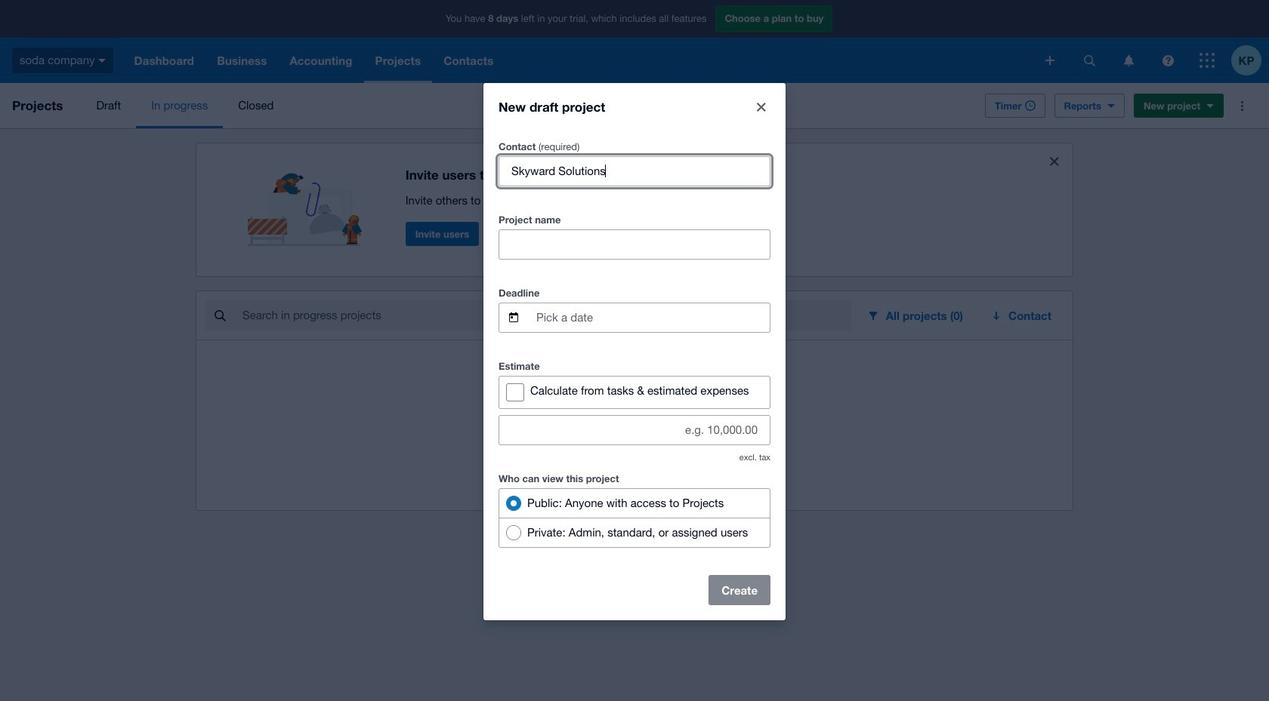 Task type: describe. For each thing, give the bounding box(es) containing it.
Search in progress projects search field
[[241, 301, 851, 330]]

2 horizontal spatial svg image
[[1124, 55, 1133, 66]]

Pick a date field
[[535, 303, 770, 332]]

1 horizontal spatial svg image
[[1162, 55, 1174, 66]]

2 horizontal spatial svg image
[[1200, 53, 1215, 68]]

0 horizontal spatial svg image
[[1045, 56, 1055, 65]]

Find or create a contact field
[[499, 157, 770, 185]]



Task type: locate. For each thing, give the bounding box(es) containing it.
banner
[[0, 0, 1269, 83]]

group
[[499, 488, 771, 548]]

invite users to projects image
[[248, 156, 369, 246]]

dialog
[[483, 83, 786, 621]]

svg image
[[1200, 53, 1215, 68], [1162, 55, 1174, 66], [99, 59, 106, 63]]

e.g. 10,000.00 field
[[499, 416, 770, 445]]

None field
[[499, 230, 770, 259]]

1 horizontal spatial svg image
[[1084, 55, 1095, 66]]

svg image
[[1084, 55, 1095, 66], [1124, 55, 1133, 66], [1045, 56, 1055, 65]]

0 horizontal spatial svg image
[[99, 59, 106, 63]]



Task type: vqa. For each thing, say whether or not it's contained in the screenshot.
the rightmost svg icon
yes



